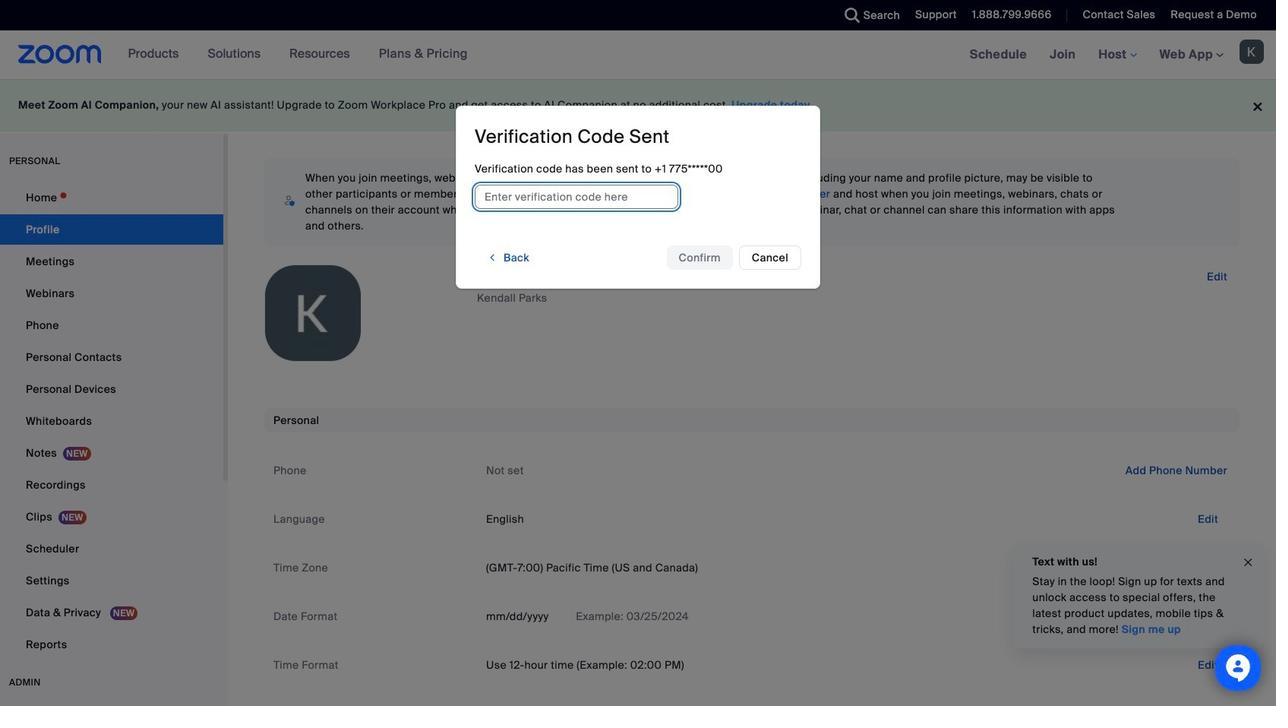 Task type: locate. For each thing, give the bounding box(es) containing it.
footer
[[0, 79, 1277, 131]]

heading
[[475, 125, 670, 148]]

meetings navigation
[[959, 30, 1277, 80]]

product information navigation
[[117, 30, 480, 79]]

banner
[[0, 30, 1277, 80]]

user photo image
[[265, 265, 361, 361]]

Enter verification code here text field
[[475, 185, 679, 209]]

dialog
[[456, 106, 821, 289]]



Task type: vqa. For each thing, say whether or not it's contained in the screenshot.
the in
no



Task type: describe. For each thing, give the bounding box(es) containing it.
close image
[[1243, 554, 1255, 571]]

left image
[[487, 250, 498, 266]]

personal menu menu
[[0, 182, 223, 661]]



